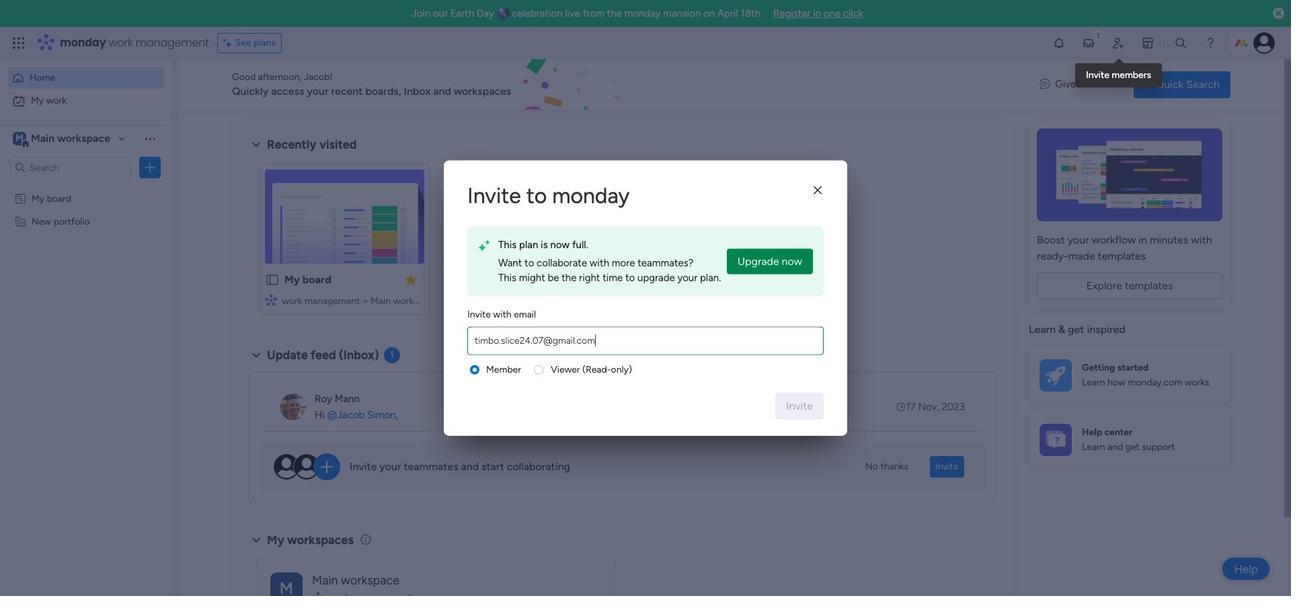 Task type: locate. For each thing, give the bounding box(es) containing it.
notifications image
[[1053, 36, 1066, 50]]

search everything image
[[1175, 36, 1188, 50]]

1 image
[[1093, 28, 1105, 43]]

v2 bolt switch image
[[1145, 77, 1153, 92]]

roy mann image
[[280, 394, 307, 421]]

public board image
[[265, 273, 280, 287]]

option
[[8, 67, 164, 89], [8, 90, 164, 112], [0, 186, 172, 189]]

workspace image
[[13, 131, 26, 146]]

close recently visited image
[[248, 137, 264, 153]]

2 vertical spatial option
[[0, 186, 172, 189]]

0 vertical spatial option
[[8, 67, 164, 89]]

list box
[[0, 184, 172, 414]]

component image
[[265, 294, 277, 306]]

close update feed (inbox) image
[[248, 347, 264, 363]]

1 element
[[384, 347, 400, 363]]

close my workspaces image
[[248, 532, 264, 548]]

help center element
[[1029, 413, 1231, 467]]

quick search results list box
[[248, 153, 997, 331]]

Enter one or more email addresses text field
[[471, 327, 821, 354]]

workspace image
[[270, 572, 303, 596]]

upgrade stars new image
[[478, 237, 490, 256]]

workspace selection element
[[13, 131, 112, 148]]

1 vertical spatial option
[[8, 90, 164, 112]]



Task type: vqa. For each thing, say whether or not it's contained in the screenshot.
invite members icon
yes



Task type: describe. For each thing, give the bounding box(es) containing it.
public board image
[[450, 273, 465, 287]]

templates image image
[[1042, 129, 1219, 221]]

getting started element
[[1029, 348, 1231, 402]]

jacob simon image
[[1254, 32, 1276, 54]]

invite members image
[[1112, 36, 1126, 50]]

remove from favorites image
[[405, 273, 418, 286]]

close image
[[814, 185, 822, 195]]

v2 user feedback image
[[1040, 77, 1050, 92]]

add to favorites image
[[590, 273, 603, 286]]

monday marketplace image
[[1142, 36, 1155, 50]]

Search in workspace field
[[28, 160, 112, 175]]

select product image
[[12, 36, 26, 50]]

see plans image
[[223, 36, 235, 50]]

update feed image
[[1083, 36, 1096, 50]]

help image
[[1204, 36, 1218, 50]]



